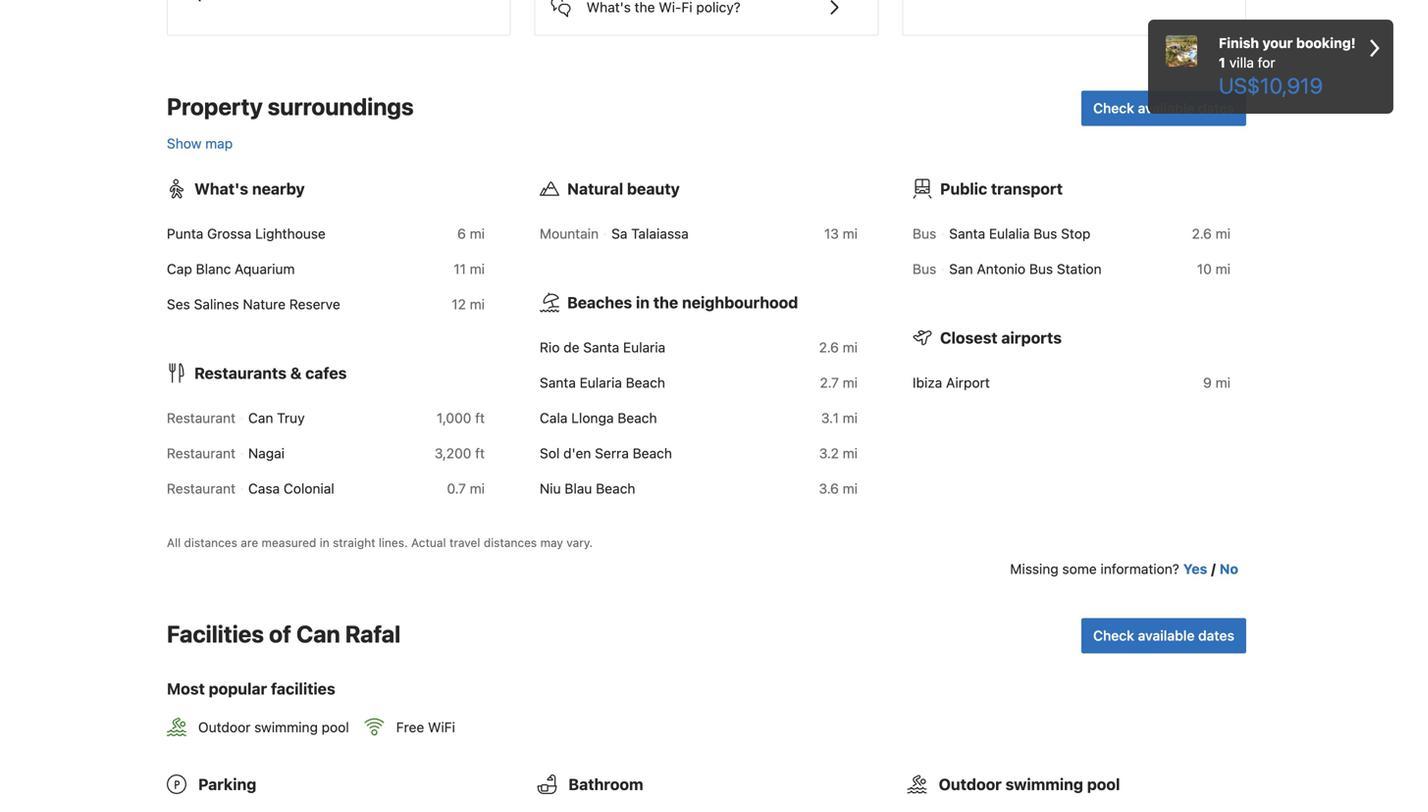 Task type: vqa. For each thing, say whether or not it's contained in the screenshot.
2 March 2024 option
no



Task type: locate. For each thing, give the bounding box(es) containing it.
0 horizontal spatial distances
[[184, 536, 237, 550]]

1 vertical spatial dates
[[1198, 628, 1234, 644]]

eulalia
[[989, 226, 1030, 242]]

distances
[[184, 536, 237, 550], [484, 536, 537, 550]]

1 vertical spatial available
[[1138, 628, 1195, 644]]

restaurant for can
[[167, 410, 235, 427]]

1 horizontal spatial santa
[[583, 340, 619, 356]]

0 vertical spatial swimming
[[254, 720, 318, 736]]

mi right 6
[[470, 226, 485, 242]]

2.6 for public transport
[[1192, 226, 1212, 242]]

your
[[1262, 35, 1293, 51]]

12
[[452, 297, 466, 313]]

1 vertical spatial santa
[[583, 340, 619, 356]]

restaurants
[[194, 364, 287, 383]]

2.6 mi for beaches in the neighbourhood
[[819, 340, 858, 356]]

1 vertical spatial restaurant
[[167, 446, 235, 462]]

eularia down rio de santa eularia
[[580, 375, 622, 391]]

1 horizontal spatial swimming
[[1005, 776, 1083, 794]]

0 horizontal spatial outdoor swimming pool
[[198, 720, 349, 736]]

bus left "stop"
[[1033, 226, 1057, 242]]

1 vertical spatial pool
[[1087, 776, 1120, 794]]

1 horizontal spatial pool
[[1087, 776, 1120, 794]]

can left the truy
[[248, 410, 273, 427]]

mi right 2.7
[[843, 375, 858, 391]]

beauty
[[627, 180, 680, 198]]

beach down serra at the left
[[596, 481, 635, 497]]

santa up san
[[949, 226, 985, 242]]

dates down '/'
[[1198, 628, 1234, 644]]

2 distances from the left
[[484, 536, 537, 550]]

0 horizontal spatial eularia
[[580, 375, 622, 391]]

1 check from the top
[[1093, 100, 1134, 116]]

niu
[[540, 481, 561, 497]]

2 ft from the top
[[475, 446, 485, 462]]

mountain
[[540, 226, 599, 242]]

1 vertical spatial in
[[320, 536, 329, 550]]

booking!
[[1296, 35, 1356, 51]]

1 vertical spatial outdoor swimming pool
[[939, 776, 1120, 794]]

most
[[167, 680, 205, 699]]

0.7
[[447, 481, 466, 497]]

punta grossa lighthouse
[[167, 226, 326, 242]]

outdoor swimming pool
[[198, 720, 349, 736], [939, 776, 1120, 794]]

0 vertical spatial eularia
[[623, 340, 665, 356]]

0 horizontal spatial santa
[[540, 375, 576, 391]]

ft for 1,000 ft
[[475, 410, 485, 427]]

mi for punta grossa lighthouse
[[470, 226, 485, 242]]

1 vertical spatial swimming
[[1005, 776, 1083, 794]]

2.6 mi up '10 mi'
[[1192, 226, 1231, 242]]

closest airports
[[940, 329, 1062, 348]]

1 vertical spatial check
[[1093, 628, 1134, 644]]

restaurant down restaurants
[[167, 410, 235, 427]]

1 available from the top
[[1138, 100, 1195, 116]]

check available dates for property surroundings
[[1093, 100, 1234, 116]]

2 vertical spatial restaurant
[[167, 481, 235, 497]]

0 vertical spatial check
[[1093, 100, 1134, 116]]

check available dates for facilities of can rafal
[[1093, 628, 1234, 644]]

check available dates button down information? on the bottom
[[1081, 619, 1246, 654]]

d'en
[[563, 446, 591, 462]]

0 vertical spatial pool
[[322, 720, 349, 736]]

0 vertical spatial 2.6
[[1192, 226, 1212, 242]]

yes button
[[1183, 560, 1207, 580]]

1 horizontal spatial distances
[[484, 536, 537, 550]]

eularia down the
[[623, 340, 665, 356]]

3 restaurant from the top
[[167, 481, 235, 497]]

0 horizontal spatial 2.6
[[819, 340, 839, 356]]

2.6 up 10
[[1192, 226, 1212, 242]]

pool
[[322, 720, 349, 736], [1087, 776, 1120, 794]]

some
[[1062, 561, 1097, 578]]

distances left may
[[484, 536, 537, 550]]

eularia
[[623, 340, 665, 356], [580, 375, 622, 391]]

0 vertical spatial check available dates button
[[1081, 91, 1246, 126]]

mi up 2.7 mi at right
[[843, 340, 858, 356]]

2 check available dates button from the top
[[1081, 619, 1246, 654]]

nagai
[[248, 446, 285, 462]]

1 horizontal spatial outdoor swimming pool
[[939, 776, 1120, 794]]

beach up serra at the left
[[617, 410, 657, 427]]

1 horizontal spatial can
[[296, 621, 340, 648]]

mi right the 9
[[1215, 375, 1231, 391]]

natural beauty
[[567, 180, 680, 198]]

cap blanc aquarium
[[167, 261, 295, 277]]

2.6 for beaches in the neighbourhood
[[819, 340, 839, 356]]

1 vertical spatial check available dates button
[[1081, 619, 1246, 654]]

2 check available dates from the top
[[1093, 628, 1234, 644]]

finish your booking! 1 villa for us$10,919
[[1219, 35, 1356, 98]]

mi right 12
[[470, 297, 485, 313]]

0 vertical spatial ft
[[475, 410, 485, 427]]

truy
[[277, 410, 305, 427]]

in left straight
[[320, 536, 329, 550]]

sol
[[540, 446, 560, 462]]

0 vertical spatial available
[[1138, 100, 1195, 116]]

0 horizontal spatial swimming
[[254, 720, 318, 736]]

1 vertical spatial ft
[[475, 446, 485, 462]]

check available dates down 1
[[1093, 100, 1234, 116]]

mi right 13
[[843, 226, 858, 242]]

in left the
[[636, 294, 650, 312]]

beach down rio de santa eularia
[[626, 375, 665, 391]]

llonga
[[571, 410, 614, 427]]

1 vertical spatial outdoor
[[939, 776, 1002, 794]]

in
[[636, 294, 650, 312], [320, 536, 329, 550]]

blanc
[[196, 261, 231, 277]]

santa up cala
[[540, 375, 576, 391]]

mi
[[470, 226, 485, 242], [843, 226, 858, 242], [1215, 226, 1231, 242], [470, 261, 485, 277], [1215, 261, 1231, 277], [470, 297, 485, 313], [843, 340, 858, 356], [843, 375, 858, 391], [1215, 375, 1231, 391], [843, 410, 858, 427], [843, 446, 858, 462], [470, 481, 485, 497], [843, 481, 858, 497]]

beaches in the neighbourhood
[[567, 294, 798, 312]]

check available dates button down 1
[[1081, 91, 1246, 126]]

dates down 1
[[1198, 100, 1234, 116]]

salines
[[194, 297, 239, 313]]

santa for eulalia
[[949, 226, 985, 242]]

for
[[1258, 54, 1275, 71]]

airports
[[1001, 329, 1062, 348]]

ft for 3,200 ft
[[475, 446, 485, 462]]

check available dates down information? on the bottom
[[1093, 628, 1234, 644]]

0 horizontal spatial in
[[320, 536, 329, 550]]

13 mi
[[824, 226, 858, 242]]

station
[[1057, 261, 1102, 277]]

/
[[1211, 561, 1216, 578]]

1 vertical spatial 2.6
[[819, 340, 839, 356]]

ft right 3,200
[[475, 446, 485, 462]]

0 vertical spatial restaurant
[[167, 410, 235, 427]]

restaurant up all in the bottom left of the page
[[167, 481, 235, 497]]

distances right all in the bottom left of the page
[[184, 536, 237, 550]]

bathroom
[[568, 776, 643, 794]]

0 vertical spatial can
[[248, 410, 273, 427]]

&
[[290, 364, 302, 383]]

what's
[[194, 180, 248, 198]]

0 vertical spatial santa
[[949, 226, 985, 242]]

0 vertical spatial check available dates
[[1093, 100, 1234, 116]]

rio de santa eularia
[[540, 340, 665, 356]]

1 horizontal spatial 2.6
[[1192, 226, 1212, 242]]

beach right serra at the left
[[633, 446, 672, 462]]

santa
[[949, 226, 985, 242], [583, 340, 619, 356], [540, 375, 576, 391]]

dates
[[1198, 100, 1234, 116], [1198, 628, 1234, 644]]

mi for ibiza airport
[[1215, 375, 1231, 391]]

2.6 mi
[[1192, 226, 1231, 242], [819, 340, 858, 356]]

1 horizontal spatial eularia
[[623, 340, 665, 356]]

1 vertical spatial 2.6 mi
[[819, 340, 858, 356]]

mi for rio de santa eularia
[[843, 340, 858, 356]]

ibiza
[[913, 375, 942, 391]]

most popular facilities
[[167, 680, 335, 699]]

niu blau beach
[[540, 481, 635, 497]]

0 horizontal spatial 2.6 mi
[[819, 340, 858, 356]]

1 restaurant from the top
[[167, 410, 235, 427]]

9
[[1203, 375, 1212, 391]]

facilities
[[167, 621, 264, 648]]

ses
[[167, 297, 190, 313]]

restaurant left the nagai
[[167, 446, 235, 462]]

1 ft from the top
[[475, 410, 485, 427]]

2 dates from the top
[[1198, 628, 1234, 644]]

available for property surroundings
[[1138, 100, 1195, 116]]

0 vertical spatial outdoor
[[198, 720, 251, 736]]

mi right 10
[[1215, 261, 1231, 277]]

available
[[1138, 100, 1195, 116], [1138, 628, 1195, 644]]

santa right "de"
[[583, 340, 619, 356]]

3.1 mi
[[821, 410, 858, 427]]

2 check from the top
[[1093, 628, 1134, 644]]

mi right 3.6
[[843, 481, 858, 497]]

map
[[205, 136, 233, 152]]

free wifi
[[396, 720, 455, 736]]

show
[[167, 136, 202, 152]]

2 available from the top
[[1138, 628, 1195, 644]]

ibiza airport
[[913, 375, 990, 391]]

1 horizontal spatial in
[[636, 294, 650, 312]]

property
[[167, 93, 263, 120]]

1 check available dates from the top
[[1093, 100, 1234, 116]]

10
[[1197, 261, 1212, 277]]

2.6 up 2.7
[[819, 340, 839, 356]]

3.2 mi
[[819, 446, 858, 462]]

1 distances from the left
[[184, 536, 237, 550]]

no
[[1220, 561, 1238, 578]]

cap
[[167, 261, 192, 277]]

closest
[[940, 329, 998, 348]]

0 vertical spatial outdoor swimming pool
[[198, 720, 349, 736]]

ft right 1,000
[[475, 410, 485, 427]]

1 check available dates button from the top
[[1081, 91, 1246, 126]]

1 horizontal spatial outdoor
[[939, 776, 1002, 794]]

11
[[454, 261, 466, 277]]

0 vertical spatial 2.6 mi
[[1192, 226, 1231, 242]]

sa talaiassa
[[611, 226, 689, 242]]

ft
[[475, 410, 485, 427], [475, 446, 485, 462]]

2 horizontal spatial santa
[[949, 226, 985, 242]]

mi right 11
[[470, 261, 485, 277]]

bus left san
[[913, 261, 936, 277]]

2.6 mi up 2.7 mi at right
[[819, 340, 858, 356]]

0 vertical spatial dates
[[1198, 100, 1234, 116]]

1 dates from the top
[[1198, 100, 1234, 116]]

1 vertical spatial check available dates
[[1093, 628, 1234, 644]]

can right the of
[[296, 621, 340, 648]]

no button
[[1220, 560, 1238, 580]]

can truy
[[248, 410, 305, 427]]

bus right 13 mi
[[913, 226, 936, 242]]

mi up '10 mi'
[[1215, 226, 1231, 242]]

2 vertical spatial santa
[[540, 375, 576, 391]]

mi right 3.1
[[843, 410, 858, 427]]

aquarium
[[235, 261, 295, 277]]

mi right 3.2
[[843, 446, 858, 462]]

1 horizontal spatial 2.6 mi
[[1192, 226, 1231, 242]]

facilities of can rafal
[[167, 621, 401, 648]]



Task type: describe. For each thing, give the bounding box(es) containing it.
3.1
[[821, 410, 839, 427]]

neighbourhood
[[682, 294, 798, 312]]

nearby
[[252, 180, 305, 198]]

check for property surroundings
[[1093, 100, 1134, 116]]

straight
[[333, 536, 375, 550]]

mi for cap blanc aquarium
[[470, 261, 485, 277]]

wifi
[[428, 720, 455, 736]]

restaurant for casa
[[167, 481, 235, 497]]

blau
[[565, 481, 592, 497]]

public transport
[[940, 180, 1063, 198]]

beach for cala llonga beach
[[617, 410, 657, 427]]

casa
[[248, 481, 280, 497]]

us$10,919
[[1219, 73, 1323, 98]]

actual
[[411, 536, 446, 550]]

of
[[269, 621, 291, 648]]

mi for niu blau beach
[[843, 481, 858, 497]]

airport
[[946, 375, 990, 391]]

0.7 mi
[[447, 481, 485, 497]]

2.7
[[820, 375, 839, 391]]

serra
[[595, 446, 629, 462]]

mi for cala llonga beach
[[843, 410, 858, 427]]

cala
[[540, 410, 568, 427]]

rio
[[540, 340, 560, 356]]

1 vertical spatial eularia
[[580, 375, 622, 391]]

grossa
[[207, 226, 251, 242]]

nature
[[243, 297, 286, 313]]

10 mi
[[1197, 261, 1231, 277]]

12 mi
[[452, 297, 485, 313]]

1,000
[[437, 410, 471, 427]]

parking
[[198, 776, 256, 794]]

finish
[[1219, 35, 1259, 51]]

lines.
[[379, 536, 408, 550]]

natural
[[567, 180, 623, 198]]

1 vertical spatial can
[[296, 621, 340, 648]]

show map
[[167, 136, 233, 152]]

3,200 ft
[[435, 446, 485, 462]]

sol d'en serra beach
[[540, 446, 672, 462]]

public
[[940, 180, 987, 198]]

ses salines nature reserve
[[167, 297, 340, 313]]

bus left station
[[1029, 261, 1053, 277]]

rightchevron image
[[1370, 33, 1380, 63]]

measured
[[262, 536, 316, 550]]

2 restaurant from the top
[[167, 446, 235, 462]]

villa
[[1229, 54, 1254, 71]]

stop
[[1061, 226, 1090, 242]]

check available dates button for property surroundings
[[1081, 91, 1246, 126]]

sa
[[611, 226, 627, 242]]

dates for property surroundings
[[1198, 100, 1234, 116]]

check available dates button for facilities of can rafal
[[1081, 619, 1246, 654]]

restaurants & cafes
[[194, 364, 347, 383]]

facilities
[[271, 680, 335, 699]]

11 mi
[[454, 261, 485, 277]]

what's nearby
[[194, 180, 305, 198]]

0 horizontal spatial pool
[[322, 720, 349, 736]]

beaches
[[567, 294, 632, 312]]

2.7 mi
[[820, 375, 858, 391]]

6
[[457, 226, 466, 242]]

mi for santa eularia beach
[[843, 375, 858, 391]]

popular
[[209, 680, 267, 699]]

3.6 mi
[[819, 481, 858, 497]]

13
[[824, 226, 839, 242]]

3.6
[[819, 481, 839, 497]]

yes
[[1183, 561, 1207, 578]]

mi for ses salines nature reserve
[[470, 297, 485, 313]]

0 horizontal spatial can
[[248, 410, 273, 427]]

0 horizontal spatial outdoor
[[198, 720, 251, 736]]

6 mi
[[457, 226, 485, 242]]

beach for niu blau beach
[[596, 481, 635, 497]]

property surroundings
[[167, 93, 414, 120]]

information?
[[1100, 561, 1179, 578]]

surroundings
[[268, 93, 414, 120]]

mi for sol d'en serra beach
[[843, 446, 858, 462]]

talaiassa
[[631, 226, 689, 242]]

missing some information? yes / no
[[1010, 561, 1238, 578]]

show map link
[[167, 136, 233, 152]]

reserve
[[289, 297, 340, 313]]

9 mi
[[1203, 375, 1231, 391]]

san antonio bus station
[[949, 261, 1102, 277]]

available for facilities of can rafal
[[1138, 628, 1195, 644]]

all distances are measured in straight lines. actual travel distances may vary.
[[167, 536, 593, 550]]

missing
[[1010, 561, 1059, 578]]

punta
[[167, 226, 203, 242]]

transport
[[991, 180, 1063, 198]]

santa eularia beach
[[540, 375, 665, 391]]

colonial
[[284, 481, 334, 497]]

santa for eularia
[[540, 375, 576, 391]]

dates for facilities of can rafal
[[1198, 628, 1234, 644]]

casa colonial
[[248, 481, 334, 497]]

travel
[[449, 536, 480, 550]]

cafes
[[305, 364, 347, 383]]

mi right 0.7
[[470, 481, 485, 497]]

the
[[653, 294, 678, 312]]

beach for santa eularia beach
[[626, 375, 665, 391]]

free
[[396, 720, 424, 736]]

0 vertical spatial in
[[636, 294, 650, 312]]

cala llonga beach
[[540, 410, 657, 427]]

check for facilities of can rafal
[[1093, 628, 1134, 644]]

1
[[1219, 54, 1226, 71]]

2.6 mi for public transport
[[1192, 226, 1231, 242]]



